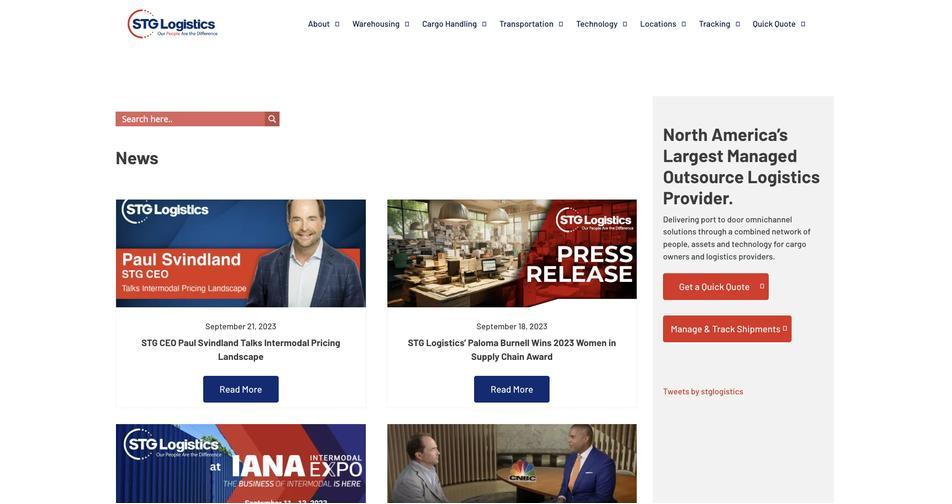 Task type: describe. For each thing, give the bounding box(es) containing it.
women
[[576, 337, 607, 348]]

logistics
[[748, 166, 820, 187]]

september 18, 2023
[[477, 322, 548, 331]]

2023 for wins
[[530, 322, 548, 331]]

svindland
[[198, 337, 239, 348]]

outsource
[[664, 166, 744, 187]]

logistics'
[[426, 337, 466, 348]]

technology for
[[732, 239, 785, 249]]

manage & track shipments
[[671, 323, 781, 334]]

delivering
[[664, 214, 700, 224]]

stg for stg logistics' paloma burnell wins 2023 women in supply chain award
[[408, 337, 425, 348]]

2023 for talks
[[259, 322, 277, 331]]

owners
[[664, 252, 690, 262]]

transportation link
[[500, 19, 577, 29]]

stg usa image
[[125, 0, 221, 51]]

september 21, 2023
[[205, 322, 277, 331]]

intermodal
[[264, 337, 310, 348]]

locations link
[[641, 19, 699, 29]]

omnichannel
[[746, 214, 793, 224]]

get a quick quote
[[679, 281, 750, 292]]

0 horizontal spatial quote
[[726, 281, 750, 292]]

stg logistics' paloma burnell wins 2023 women in supply chain award
[[408, 337, 616, 362]]

a inside delivering port to door omnichannel solutions through a combined network of people, assets and technology for cargo owners and logistics providers.
[[729, 227, 733, 237]]

get a quick quote link
[[664, 274, 769, 300]]

cargo
[[786, 239, 807, 249]]

managed
[[728, 145, 798, 166]]

more for wins
[[513, 384, 534, 395]]

cargo handling
[[423, 19, 477, 28]]

1 horizontal spatial quick
[[753, 19, 773, 28]]

north
[[664, 123, 708, 145]]

ceo
[[160, 337, 177, 348]]

tracking
[[699, 19, 731, 28]]

cargo
[[423, 19, 444, 28]]

news
[[116, 147, 159, 168]]

warehousing
[[353, 19, 400, 28]]

solutions through
[[664, 227, 727, 237]]

north america's largest managed outsource logistics provider.
[[664, 123, 820, 208]]

read for svindland
[[220, 384, 240, 395]]

paloma
[[468, 337, 499, 348]]

more for talks
[[242, 384, 262, 395]]

0 vertical spatial quote
[[775, 19, 796, 28]]

18,
[[519, 322, 528, 331]]

read more for burnell
[[491, 384, 534, 395]]

1 vertical spatial and
[[692, 252, 705, 262]]

network
[[772, 227, 802, 237]]

people,
[[664, 239, 690, 249]]



Task type: vqa. For each thing, say whether or not it's contained in the screenshot.
the topmost is
no



Task type: locate. For each thing, give the bounding box(es) containing it.
paul
[[178, 337, 196, 348]]

1 horizontal spatial read more
[[491, 384, 534, 395]]

2 more from the left
[[513, 384, 534, 395]]

a right get
[[695, 281, 700, 292]]

september for burnell
[[477, 322, 517, 331]]

2023 inside stg logistics' paloma burnell wins 2023 women in supply chain award
[[554, 337, 575, 348]]

a
[[729, 227, 733, 237], [695, 281, 700, 292]]

door
[[728, 214, 744, 224]]

technology link
[[577, 19, 641, 29]]

pricing
[[311, 337, 341, 348]]

0 horizontal spatial and
[[692, 252, 705, 262]]

wins
[[532, 337, 552, 348]]

paul svindland set to talk about intermodal pricing image
[[116, 200, 366, 308]]

quick
[[753, 19, 773, 28], [702, 281, 725, 292]]

1 horizontal spatial read more link
[[475, 377, 550, 403]]

handling
[[445, 19, 477, 28]]

0 horizontal spatial read more
[[220, 384, 262, 395]]

read more link for burnell
[[475, 377, 550, 403]]

provider.
[[664, 187, 734, 208]]

stg
[[141, 337, 158, 348], [408, 337, 425, 348]]

locations
[[641, 19, 677, 28]]

port
[[701, 214, 717, 224]]

2 stg from the left
[[408, 337, 425, 348]]

0 horizontal spatial read more link
[[203, 377, 279, 403]]

more
[[242, 384, 262, 395], [513, 384, 534, 395]]

quick quote
[[753, 19, 796, 28]]

0 horizontal spatial read
[[220, 384, 240, 395]]

supply
[[472, 351, 500, 362]]

a down door
[[729, 227, 733, 237]]

read down landscape
[[220, 384, 240, 395]]

2 read from the left
[[491, 384, 512, 395]]

september up "svindland"
[[205, 322, 246, 331]]

september up paloma
[[477, 322, 517, 331]]

0 vertical spatial a
[[729, 227, 733, 237]]

more down the chain
[[513, 384, 534, 395]]

stg inside stg logistics' paloma burnell wins 2023 women in supply chain award
[[408, 337, 425, 348]]

stg inside stg ceo paul svindland talks intermodal pricing landscape
[[141, 337, 158, 348]]

stg ceo paul svindland talks intermodal pricing landscape
[[141, 337, 341, 362]]

landscape
[[218, 351, 264, 362]]

and
[[717, 239, 731, 249], [692, 252, 705, 262]]

1 horizontal spatial more
[[513, 384, 534, 395]]

get
[[679, 281, 694, 292]]

Search input search field
[[122, 112, 263, 126]]

track
[[713, 323, 736, 334]]

2023 right 21,
[[259, 322, 277, 331]]

combined
[[735, 227, 771, 237]]

manage
[[671, 323, 703, 334]]

1 horizontal spatial read
[[491, 384, 512, 395]]

0 horizontal spatial stg
[[141, 337, 158, 348]]

1 vertical spatial quote
[[726, 281, 750, 292]]

2 read more from the left
[[491, 384, 534, 395]]

warehousing link
[[353, 19, 423, 29]]

assets
[[692, 239, 716, 249]]

read more link
[[203, 377, 279, 403], [475, 377, 550, 403]]

chain
[[502, 351, 525, 362]]

1 horizontal spatial quote
[[775, 19, 796, 28]]

transportation
[[500, 19, 554, 28]]

0 horizontal spatial a
[[695, 281, 700, 292]]

about link
[[308, 19, 353, 29]]

&
[[705, 323, 711, 334]]

0 vertical spatial quick
[[753, 19, 773, 28]]

quote
[[775, 19, 796, 28], [726, 281, 750, 292]]

read for burnell
[[491, 384, 512, 395]]

technology
[[577, 19, 618, 28]]

paul svindland on cnbc image
[[387, 425, 637, 504]]

read more down landscape
[[220, 384, 262, 395]]

1 horizontal spatial a
[[729, 227, 733, 237]]

2 read more link from the left
[[475, 377, 550, 403]]

shipments
[[737, 323, 781, 334]]

stg left ceo
[[141, 337, 158, 348]]

read
[[220, 384, 240, 395], [491, 384, 512, 395]]

about
[[308, 19, 330, 28]]

to
[[718, 214, 726, 224]]

providers.
[[739, 252, 776, 262]]

1 read more link from the left
[[203, 377, 279, 403]]

2023
[[259, 322, 277, 331], [530, 322, 548, 331], [554, 337, 575, 348]]

in
[[609, 337, 616, 348]]

september for svindland
[[205, 322, 246, 331]]

logistics
[[707, 252, 737, 262]]

award
[[527, 351, 553, 362]]

talks
[[241, 337, 263, 348]]

1 read from the left
[[220, 384, 240, 395]]

1 vertical spatial a
[[695, 281, 700, 292]]

1 stg from the left
[[141, 337, 158, 348]]

1 vertical spatial quick
[[702, 281, 725, 292]]

quick quote link
[[753, 19, 819, 29]]

and down assets
[[692, 252, 705, 262]]

stg left "logistics'"
[[408, 337, 425, 348]]

21,
[[247, 322, 257, 331]]

2 september from the left
[[477, 322, 517, 331]]

read more link down the chain
[[475, 377, 550, 403]]

delivering port to door omnichannel solutions through a combined network of people, assets and technology for cargo owners and logistics providers.
[[664, 214, 811, 262]]

read more for svindland
[[220, 384, 262, 395]]

1 read more from the left
[[220, 384, 262, 395]]

2023 right 18,
[[530, 322, 548, 331]]

0 vertical spatial and
[[717, 239, 731, 249]]

1 more from the left
[[242, 384, 262, 395]]

0 horizontal spatial 2023
[[259, 322, 277, 331]]

burnell
[[501, 337, 530, 348]]

0 horizontal spatial quick
[[702, 281, 725, 292]]

read more link for svindland
[[203, 377, 279, 403]]

more down landscape
[[242, 384, 262, 395]]

1 horizontal spatial stg
[[408, 337, 425, 348]]

and up logistics
[[717, 239, 731, 249]]

manage & track shipments link
[[664, 316, 792, 343]]

tracking link
[[699, 19, 753, 29]]

Search form search field
[[122, 112, 263, 126]]

2 horizontal spatial 2023
[[554, 337, 575, 348]]

0 horizontal spatial more
[[242, 384, 262, 395]]

1 horizontal spatial 2023
[[530, 322, 548, 331]]

america's
[[712, 123, 789, 145]]

1 horizontal spatial september
[[477, 322, 517, 331]]

september
[[205, 322, 246, 331], [477, 322, 517, 331]]

read more
[[220, 384, 262, 395], [491, 384, 534, 395]]

2023 right wins
[[554, 337, 575, 348]]

1 horizontal spatial and
[[717, 239, 731, 249]]

cargo handling link
[[423, 19, 500, 29]]

1 september from the left
[[205, 322, 246, 331]]

read more link down landscape
[[203, 377, 279, 403]]

largest
[[664, 145, 724, 166]]

read more down the chain
[[491, 384, 534, 395]]

stg for stg ceo paul svindland talks intermodal pricing landscape
[[141, 337, 158, 348]]

of
[[804, 227, 811, 237]]

0 horizontal spatial september
[[205, 322, 246, 331]]

read down the chain
[[491, 384, 512, 395]]



